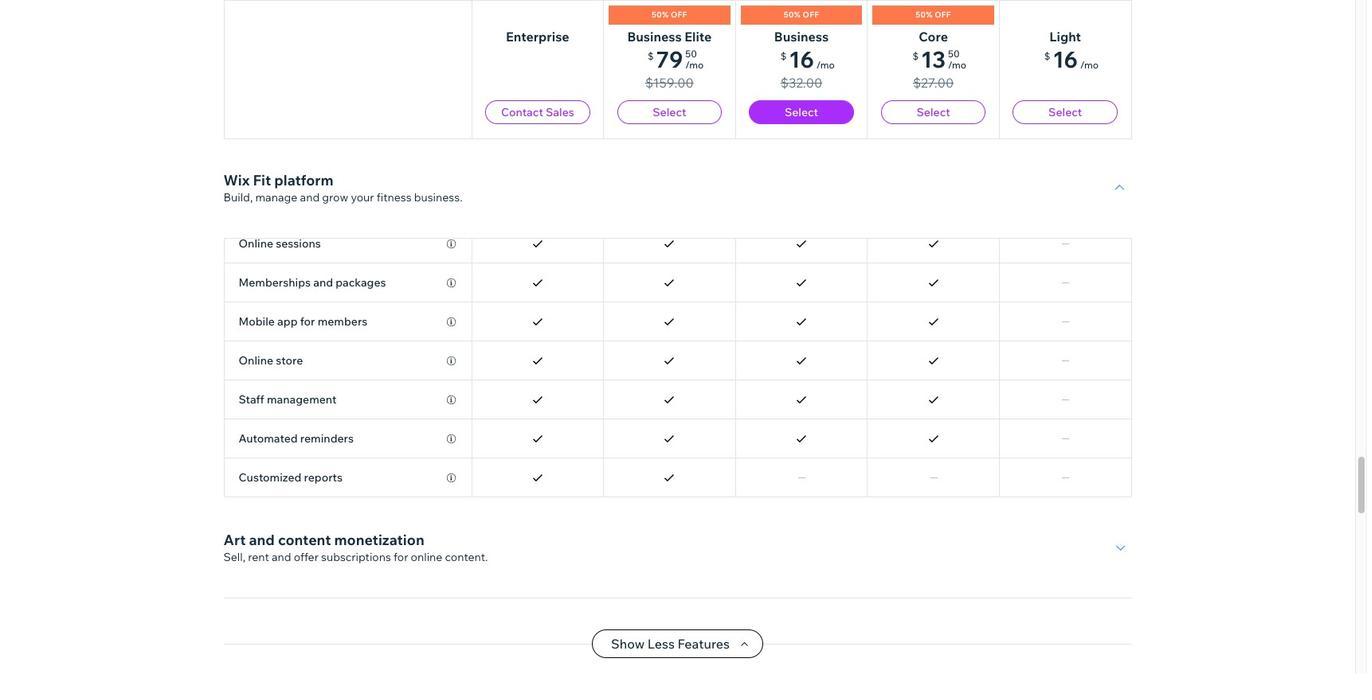 Task type: locate. For each thing, give the bounding box(es) containing it.
sell,
[[223, 550, 245, 565]]

3 select button from the left
[[881, 100, 986, 124]]

off for 79
[[671, 10, 687, 20]]

1 50% off from the left
[[652, 10, 687, 20]]

2 horizontal spatial off
[[935, 10, 951, 20]]

content.
[[445, 550, 488, 565]]

/mo
[[685, 59, 704, 71], [816, 59, 835, 71], [948, 59, 966, 71], [1080, 59, 1099, 71]]

build,
[[223, 190, 253, 205]]

0 horizontal spatial 16
[[789, 45, 814, 73]]

3 $ from the left
[[913, 50, 919, 62]]

management up the automated reminders
[[267, 393, 337, 407]]

off up elite
[[671, 10, 687, 20]]

scheduling
[[239, 198, 298, 212]]

online left the store
[[239, 354, 273, 368]]

2 online from the top
[[239, 354, 273, 368]]

16 up $32.00
[[789, 45, 814, 73]]

$32.00
[[781, 75, 822, 91]]

$ down light
[[1044, 50, 1050, 62]]

1 vertical spatial for
[[394, 550, 408, 565]]

select for 13
[[917, 105, 950, 119]]

select button for 79
[[617, 100, 722, 124]]

accept
[[223, 36, 260, 50]]

1 business from the left
[[627, 29, 682, 45]]

off up core
[[935, 10, 951, 20]]

automated
[[239, 432, 298, 446]]

2 16 from the left
[[1053, 45, 1078, 73]]

3 /mo from the left
[[948, 59, 966, 71]]

1 horizontal spatial 50
[[948, 48, 960, 60]]

art and content monetization sell, rent and offer subscriptions for online content.
[[223, 531, 488, 565]]

50% up core
[[916, 10, 933, 20]]

and up rent
[[249, 531, 275, 550]]

50% off
[[652, 10, 687, 20], [784, 10, 819, 20], [916, 10, 951, 20]]

contact sales
[[501, 105, 574, 119]]

50% for 13
[[916, 10, 933, 20]]

0 vertical spatial for
[[300, 315, 315, 329]]

sessions
[[276, 237, 321, 251]]

select down $27.00
[[917, 105, 950, 119]]

$ inside the $ 16 /mo
[[1044, 50, 1050, 62]]

0 horizontal spatial 50%
[[652, 10, 669, 20]]

16
[[789, 45, 814, 73], [1053, 45, 1078, 73]]

0 horizontal spatial business
[[627, 29, 682, 45]]

$
[[648, 50, 654, 62], [780, 50, 786, 62], [913, 50, 919, 62], [1044, 50, 1050, 62]]

reminders
[[300, 432, 354, 446]]

management up reservations
[[264, 17, 354, 35]]

fitness
[[377, 190, 412, 205]]

$ up $32.00
[[780, 50, 786, 62]]

services
[[301, 198, 344, 212]]

select button down $32.00
[[749, 100, 854, 124]]

2 50 from the left
[[948, 48, 960, 60]]

reports
[[304, 471, 343, 485]]

business inside business elite $ 79 50 /mo $159.00
[[627, 29, 682, 45]]

management
[[264, 17, 354, 35], [267, 393, 337, 407]]

$ inside business $ 16 /mo $32.00
[[780, 50, 786, 62]]

1 horizontal spatial 50% off
[[784, 10, 819, 20]]

online down scheduling
[[239, 237, 273, 251]]

4 /mo from the left
[[1080, 59, 1099, 71]]

select button down $27.00
[[881, 100, 986, 124]]

select down the $ 16 /mo
[[1048, 105, 1082, 119]]

2 business from the left
[[774, 29, 829, 45]]

50% up business $ 16 /mo $32.00
[[784, 10, 801, 20]]

$159.00
[[645, 75, 694, 91]]

1 horizontal spatial for
[[394, 550, 408, 565]]

select for 79
[[653, 105, 686, 119]]

4 $ from the left
[[1044, 50, 1050, 62]]

management inside "hotel management accept hotel reservations 24/7."
[[264, 17, 354, 35]]

4 select from the left
[[1048, 105, 1082, 119]]

1 /mo from the left
[[685, 59, 704, 71]]

wix fit platform build, manage and grow your fitness business.
[[223, 171, 462, 205]]

0 horizontal spatial off
[[671, 10, 687, 20]]

for left online in the left of the page
[[394, 550, 408, 565]]

select button down the $ 16 /mo
[[1013, 100, 1118, 124]]

/mo down light
[[1080, 59, 1099, 71]]

1 vertical spatial management
[[267, 393, 337, 407]]

2 $ from the left
[[780, 50, 786, 62]]

select button down $159.00
[[617, 100, 722, 124]]

select down $159.00
[[653, 105, 686, 119]]

select button for 13
[[881, 100, 986, 124]]

3 off from the left
[[935, 10, 951, 20]]

2 horizontal spatial 50% off
[[916, 10, 951, 20]]

2 50% from the left
[[784, 10, 801, 20]]

1 vertical spatial online
[[239, 354, 273, 368]]

light
[[1049, 29, 1081, 45]]

off up business $ 16 /mo $32.00
[[803, 10, 819, 20]]

2 horizontal spatial 50%
[[916, 10, 933, 20]]

50% up the 79
[[652, 10, 669, 20]]

automated reminders
[[239, 432, 354, 446]]

rent
[[248, 550, 269, 565]]

art
[[223, 531, 246, 550]]

business inside business $ 16 /mo $32.00
[[774, 29, 829, 45]]

50% off up elite
[[652, 10, 687, 20]]

business for 79
[[627, 29, 682, 45]]

scheduling services
[[239, 198, 344, 212]]

staff management
[[239, 393, 337, 407]]

monetization
[[334, 531, 424, 550]]

3 50% from the left
[[916, 10, 933, 20]]

and
[[300, 190, 320, 205], [313, 276, 333, 290], [249, 531, 275, 550], [272, 550, 291, 565]]

for
[[300, 315, 315, 329], [394, 550, 408, 565]]

/mo right the 79
[[685, 59, 704, 71]]

3 50% off from the left
[[916, 10, 951, 20]]

contact
[[501, 105, 543, 119]]

1 select from the left
[[653, 105, 686, 119]]

16 inside business $ 16 /mo $32.00
[[789, 45, 814, 73]]

1 $ from the left
[[648, 50, 654, 62]]

members
[[318, 315, 368, 329]]

and down platform
[[300, 190, 320, 205]]

online
[[239, 237, 273, 251], [239, 354, 273, 368]]

online store
[[239, 354, 303, 368]]

app
[[277, 315, 298, 329]]

1 horizontal spatial business
[[774, 29, 829, 45]]

business $ 16 /mo $32.00
[[774, 29, 835, 91]]

core $ 13 50 /mo $27.00
[[913, 29, 966, 91]]

/mo up $32.00
[[816, 59, 835, 71]]

off for 16
[[803, 10, 819, 20]]

business
[[627, 29, 682, 45], [774, 29, 829, 45]]

2 50% off from the left
[[784, 10, 819, 20]]

1 50 from the left
[[685, 48, 697, 60]]

hotel management accept hotel reservations 24/7.
[[223, 17, 384, 50]]

50%
[[652, 10, 669, 20], [784, 10, 801, 20], [916, 10, 933, 20]]

50% for 16
[[784, 10, 801, 20]]

79
[[656, 45, 683, 73]]

2 off from the left
[[803, 10, 819, 20]]

business up $32.00
[[774, 29, 829, 45]]

1 online from the top
[[239, 237, 273, 251]]

business up the 79
[[627, 29, 682, 45]]

$ left 13
[[913, 50, 919, 62]]

16 down light
[[1053, 45, 1078, 73]]

2 /mo from the left
[[816, 59, 835, 71]]

elite
[[685, 29, 712, 45]]

1 horizontal spatial off
[[803, 10, 819, 20]]

4 select button from the left
[[1013, 100, 1118, 124]]

0 vertical spatial management
[[264, 17, 354, 35]]

1 off from the left
[[671, 10, 687, 20]]

mobile app for members
[[239, 315, 368, 329]]

3 select from the left
[[917, 105, 950, 119]]

1 16 from the left
[[789, 45, 814, 73]]

$ left the 79
[[648, 50, 654, 62]]

off
[[671, 10, 687, 20], [803, 10, 819, 20], [935, 10, 951, 20]]

online
[[411, 550, 442, 565]]

/mo inside business elite $ 79 50 /mo $159.00
[[685, 59, 704, 71]]

select down $32.00
[[785, 105, 818, 119]]

select button
[[617, 100, 722, 124], [749, 100, 854, 124], [881, 100, 986, 124], [1013, 100, 1118, 124]]

1 horizontal spatial 50%
[[784, 10, 801, 20]]

50% off for 16
[[784, 10, 819, 20]]

/mo right 13
[[948, 59, 966, 71]]

management for staff
[[267, 393, 337, 407]]

packages
[[336, 276, 386, 290]]

fit
[[253, 171, 271, 190]]

platform
[[274, 171, 334, 190]]

50% off up core
[[916, 10, 951, 20]]

0 horizontal spatial 50% off
[[652, 10, 687, 20]]

$ 16 /mo
[[1044, 45, 1099, 73]]

reservations
[[291, 36, 355, 50]]

0 vertical spatial online
[[239, 237, 273, 251]]

for right app
[[300, 315, 315, 329]]

select
[[653, 105, 686, 119], [785, 105, 818, 119], [917, 105, 950, 119], [1048, 105, 1082, 119]]

2 select from the left
[[785, 105, 818, 119]]

1 horizontal spatial 16
[[1053, 45, 1078, 73]]

50% off up business $ 16 /mo $32.00
[[784, 10, 819, 20]]

50
[[685, 48, 697, 60], [948, 48, 960, 60]]

1 50% from the left
[[652, 10, 669, 20]]

0 horizontal spatial 50
[[685, 48, 697, 60]]

50% off for 13
[[916, 10, 951, 20]]

50 right 13
[[948, 48, 960, 60]]

50 down elite
[[685, 48, 697, 60]]

1 select button from the left
[[617, 100, 722, 124]]



Task type: describe. For each thing, give the bounding box(es) containing it.
/mo inside the $ 16 /mo
[[1080, 59, 1099, 71]]

$27.00
[[913, 75, 954, 91]]

business for 16
[[774, 29, 829, 45]]

$ inside business elite $ 79 50 /mo $159.00
[[648, 50, 654, 62]]

grow
[[322, 190, 348, 205]]

for inside art and content monetization sell, rent and offer subscriptions for online content.
[[394, 550, 408, 565]]

online for online store
[[239, 354, 273, 368]]

hotel
[[223, 17, 261, 35]]

off for 13
[[935, 10, 951, 20]]

show less features
[[611, 637, 730, 652]]

memberships and packages
[[239, 276, 386, 290]]

/mo inside the core $ 13 50 /mo $27.00
[[948, 59, 966, 71]]

store
[[276, 354, 303, 368]]

staff
[[239, 393, 264, 407]]

features
[[678, 637, 730, 652]]

show less features button
[[592, 630, 763, 659]]

sales
[[546, 105, 574, 119]]

24/7.
[[358, 36, 384, 50]]

50 inside business elite $ 79 50 /mo $159.00
[[685, 48, 697, 60]]

subscriptions
[[321, 550, 391, 565]]

0 horizontal spatial for
[[300, 315, 315, 329]]

hotel
[[263, 36, 289, 50]]

customized
[[239, 471, 301, 485]]

your
[[351, 190, 374, 205]]

content
[[278, 531, 331, 550]]

business.
[[414, 190, 462, 205]]

select for 16
[[1048, 105, 1082, 119]]

management for hotel
[[264, 17, 354, 35]]

/mo inside business $ 16 /mo $32.00
[[816, 59, 835, 71]]

select button for 16
[[1013, 100, 1118, 124]]

offer
[[294, 550, 319, 565]]

online for online sessions
[[239, 237, 273, 251]]

50% off for 79
[[652, 10, 687, 20]]

enterprise
[[506, 29, 569, 45]]

wix
[[223, 171, 250, 190]]

50 inside the core $ 13 50 /mo $27.00
[[948, 48, 960, 60]]

and inside wix fit platform build, manage and grow your fitness business.
[[300, 190, 320, 205]]

contact sales button
[[485, 100, 590, 124]]

mobile
[[239, 315, 275, 329]]

memberships
[[239, 276, 311, 290]]

and right rent
[[272, 550, 291, 565]]

manage
[[255, 190, 297, 205]]

2 select button from the left
[[749, 100, 854, 124]]

and left packages
[[313, 276, 333, 290]]

13
[[921, 45, 946, 73]]

online sessions
[[239, 237, 321, 251]]

less
[[648, 637, 675, 652]]

business elite $ 79 50 /mo $159.00
[[627, 29, 712, 91]]

50% for 79
[[652, 10, 669, 20]]

show
[[611, 637, 645, 652]]

core
[[919, 29, 948, 45]]

$ inside the core $ 13 50 /mo $27.00
[[913, 50, 919, 62]]

customized reports
[[239, 471, 343, 485]]



Task type: vqa. For each thing, say whether or not it's contained in the screenshot.
left 50% OFF
yes



